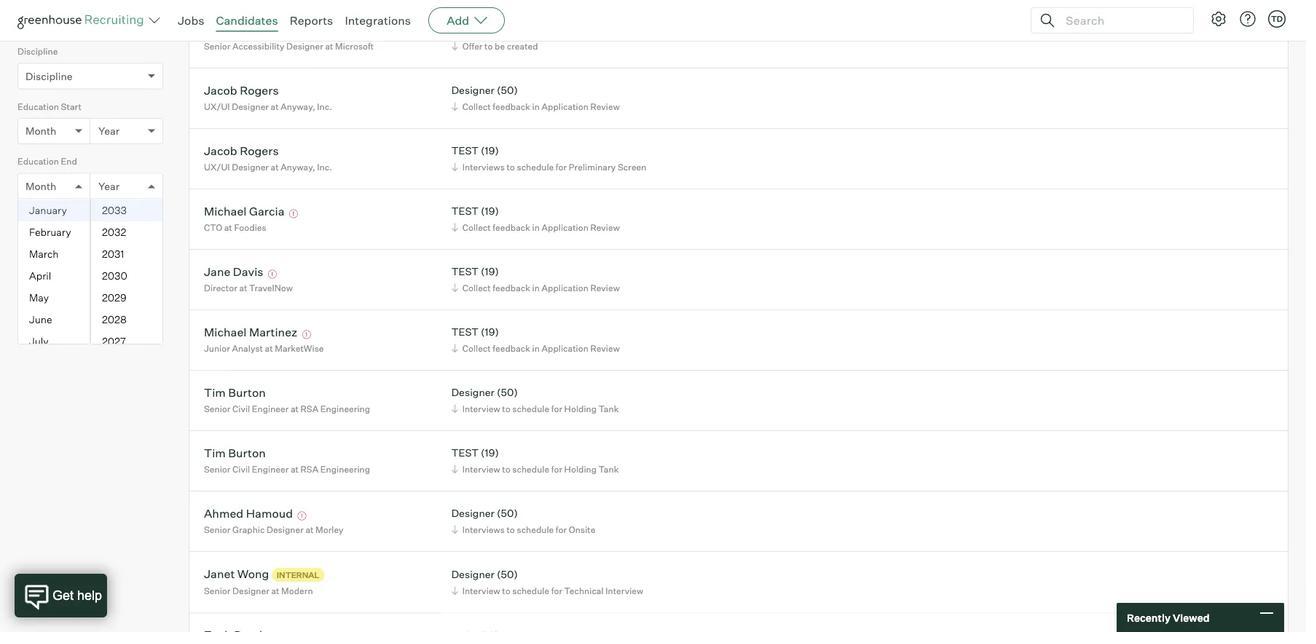 Task type: vqa. For each thing, say whether or not it's contained in the screenshot.
leftmost Show
no



Task type: locate. For each thing, give the bounding box(es) containing it.
3 test (19) collect feedback in application review from the top
[[452, 326, 620, 354]]

0 vertical spatial month
[[26, 125, 56, 137]]

anyway, down tara shultz senior accessibility designer at microsoft
[[281, 101, 315, 112]]

5 (50) from the top
[[497, 568, 518, 581]]

2 collect feedback in application review link from the top
[[449, 221, 624, 234]]

2 tank from the top
[[599, 464, 619, 475]]

for inside designer (50) interview to schedule for holding tank
[[551, 403, 562, 414]]

0 vertical spatial tim
[[204, 385, 226, 400]]

martinez
[[249, 325, 298, 339]]

for for designer (50) interviews to schedule for onsite
[[556, 524, 567, 535]]

2 anyway, from the top
[[281, 162, 315, 172]]

2 rogers from the top
[[240, 143, 279, 158]]

for inside the designer (50) interviews to schedule for onsite
[[556, 524, 567, 535]]

3 test from the top
[[452, 265, 479, 278]]

rsa for test (19)
[[301, 464, 319, 475]]

0 vertical spatial education
[[17, 101, 59, 112]]

june
[[29, 313, 52, 326]]

for left onsite
[[556, 524, 567, 535]]

april option
[[18, 265, 90, 287]]

review for michael garcia
[[590, 222, 620, 233]]

(50) for designer (50) offer to be created
[[497, 23, 518, 36]]

anyway, up the michael garcia has been in application review for more than 5 days image
[[281, 162, 315, 172]]

td
[[1271, 14, 1283, 24]]

schedule inside designer (50) interview to schedule for technical interview
[[512, 585, 549, 596]]

interview to schedule for holding tank link
[[449, 402, 622, 416], [449, 462, 622, 476]]

interview to schedule for holding tank link for (19)
[[449, 462, 622, 476]]

in for jane davis
[[532, 282, 540, 293]]

2028
[[102, 313, 127, 326]]

2027 option
[[91, 331, 162, 352]]

engineer up hamoud
[[252, 464, 289, 475]]

1 ux/ui from the top
[[204, 101, 230, 112]]

interview to schedule for holding tank link up the designer (50) interviews to schedule for onsite at bottom
[[449, 462, 622, 476]]

to inside the designer (50) interviews to schedule for onsite
[[507, 524, 515, 535]]

2 (19) from the top
[[481, 205, 499, 218]]

internal
[[277, 570, 319, 580]]

2 collect from the top
[[462, 222, 491, 233]]

to inside designer (50) offer to be created
[[485, 41, 493, 51]]

2 test from the top
[[452, 205, 479, 218]]

1 vertical spatial tim burton link
[[204, 446, 266, 462]]

anyway,
[[281, 101, 315, 112], [281, 162, 315, 172]]

michael martinez link
[[204, 325, 298, 341]]

0 vertical spatial test (19) collect feedback in application review
[[452, 205, 620, 233]]

at up ahmed hamoud has been in onsite for more than 21 days "image"
[[291, 464, 299, 475]]

inc. for test (19)
[[317, 162, 332, 172]]

be
[[495, 41, 505, 51]]

michael up cto at foodies
[[204, 204, 247, 218]]

1 vertical spatial tim burton senior civil engineer at rsa engineering
[[204, 446, 370, 475]]

1 vertical spatial ux/ui
[[204, 162, 230, 172]]

5 (19) from the top
[[481, 447, 499, 460]]

senior graphic designer at morley
[[204, 524, 344, 535]]

(50)
[[497, 23, 518, 36], [497, 84, 518, 97], [497, 386, 518, 399], [497, 507, 518, 520], [497, 568, 518, 581]]

jacob rogers link down the accessibility
[[204, 83, 279, 100]]

collect
[[462, 101, 491, 112], [462, 222, 491, 233], [462, 282, 491, 293], [462, 343, 491, 354]]

tank inside test (19) interview to schedule for holding tank
[[599, 464, 619, 475]]

at down the "martinez"
[[265, 343, 273, 354]]

schedule inside the designer (50) interviews to schedule for onsite
[[517, 524, 554, 535]]

for inside test (19) interviews to schedule for preliminary screen
[[556, 162, 567, 172]]

1 in from the top
[[532, 101, 540, 112]]

0 vertical spatial civil
[[232, 403, 250, 414]]

list box containing january
[[18, 199, 90, 352]]

schedule inside designer (50) interview to schedule for holding tank
[[512, 403, 549, 414]]

1 month from the top
[[26, 125, 56, 137]]

jacob for designer
[[204, 83, 237, 97]]

interview inside designer (50) interview to schedule for holding tank
[[462, 403, 500, 414]]

engineer down junior analyst at marketwise
[[252, 403, 289, 414]]

1 test (19) collect feedback in application review from the top
[[452, 205, 620, 233]]

4 feedback from the top
[[493, 343, 530, 354]]

interviews
[[462, 162, 505, 172], [462, 524, 505, 535]]

schedule inside test (19) interviews to schedule for preliminary screen
[[517, 162, 554, 172]]

month up the january
[[26, 180, 56, 192]]

at down marketwise
[[291, 403, 299, 414]]

1 vertical spatial tim
[[204, 446, 226, 460]]

configure image
[[1210, 10, 1228, 28]]

application
[[542, 101, 589, 112], [542, 222, 589, 233], [542, 282, 589, 293], [542, 343, 589, 354]]

jacob rogers ux/ui designer at anyway, inc. for test
[[204, 143, 332, 172]]

3 (19) from the top
[[481, 265, 499, 278]]

1 vertical spatial engineer
[[252, 464, 289, 475]]

tara shultz link
[[204, 22, 266, 39]]

jacob rogers ux/ui designer at anyway, inc. down the accessibility
[[204, 83, 332, 112]]

0 vertical spatial burton
[[228, 385, 266, 400]]

jacob rogers link for designer
[[204, 83, 279, 100]]

2 application from the top
[[542, 222, 589, 233]]

0 vertical spatial tim burton senior civil engineer at rsa engineering
[[204, 385, 370, 414]]

1 vertical spatial month
[[26, 180, 56, 192]]

(19) inside test (19) interview to schedule for holding tank
[[481, 447, 499, 460]]

3 collect feedback in application review link from the top
[[449, 281, 624, 295]]

2 (50) from the top
[[497, 84, 518, 97]]

jacob rogers ux/ui designer at anyway, inc.
[[204, 83, 332, 112], [204, 143, 332, 172]]

tim burton senior civil engineer at rsa engineering up hamoud
[[204, 446, 370, 475]]

education left end
[[17, 156, 59, 167]]

tim burton senior civil engineer at rsa engineering down marketwise
[[204, 385, 370, 414]]

2 feedback from the top
[[493, 222, 530, 233]]

5 test from the top
[[452, 447, 479, 460]]

tim burton link down analyst
[[204, 385, 266, 402]]

1 inc. from the top
[[317, 101, 332, 112]]

reset
[[39, 250, 66, 263]]

1 feedback from the top
[[493, 101, 530, 112]]

holding inside designer (50) interview to schedule for holding tank
[[564, 403, 597, 414]]

4 in from the top
[[532, 343, 540, 354]]

for left technical
[[551, 585, 562, 596]]

2 tim burton link from the top
[[204, 446, 266, 462]]

1 senior from the top
[[204, 41, 231, 51]]

0 vertical spatial ux/ui
[[204, 101, 230, 112]]

2 review from the top
[[590, 222, 620, 233]]

(19) inside test (19) interviews to schedule for preliminary screen
[[481, 144, 499, 157]]

designer inside designer (50) interview to schedule for technical interview
[[452, 568, 495, 581]]

michael garcia link
[[204, 204, 285, 221]]

2 burton from the top
[[228, 446, 266, 460]]

year down discipline element on the top left
[[98, 125, 120, 137]]

1 vertical spatial rogers
[[240, 143, 279, 158]]

april
[[29, 269, 51, 282]]

schedule
[[517, 162, 554, 172], [512, 403, 549, 414], [512, 464, 549, 475], [517, 524, 554, 535], [512, 585, 549, 596]]

candidates link
[[216, 13, 278, 28]]

list box for month
[[18, 199, 90, 352]]

2 civil from the top
[[232, 464, 250, 475]]

list box
[[18, 199, 90, 352], [91, 199, 162, 352]]

4 collect from the top
[[462, 343, 491, 354]]

0 vertical spatial year
[[98, 125, 120, 137]]

1 vertical spatial interviews
[[462, 524, 505, 535]]

2 jacob rogers link from the top
[[204, 143, 279, 160]]

1 holding from the top
[[564, 403, 597, 414]]

1 engineer from the top
[[252, 403, 289, 414]]

0 vertical spatial jacob rogers link
[[204, 83, 279, 100]]

discipline
[[17, 46, 58, 57], [26, 70, 73, 82]]

1 (19) from the top
[[481, 144, 499, 157]]

0 vertical spatial rogers
[[240, 83, 279, 97]]

collect feedback in application review link
[[449, 100, 624, 113], [449, 221, 624, 234], [449, 281, 624, 295], [449, 341, 624, 355]]

at
[[325, 41, 333, 51], [271, 101, 279, 112], [271, 162, 279, 172], [224, 222, 232, 233], [239, 282, 247, 293], [265, 343, 273, 354], [291, 403, 299, 414], [291, 464, 299, 475], [306, 524, 314, 535], [271, 586, 279, 597]]

tim up ahmed
[[204, 446, 226, 460]]

to
[[485, 41, 493, 51], [507, 162, 515, 172], [502, 403, 510, 414], [502, 464, 510, 475], [507, 524, 515, 535], [502, 585, 510, 596]]

to inside test (19) interviews to schedule for preliminary screen
[[507, 162, 515, 172]]

1 vertical spatial rsa
[[301, 464, 319, 475]]

2 test (19) collect feedback in application review from the top
[[452, 265, 620, 293]]

1 year from the top
[[98, 125, 120, 137]]

for left preliminary
[[556, 162, 567, 172]]

education up 2032
[[92, 212, 136, 223]]

end
[[61, 156, 77, 167]]

feedback for michael martinez
[[493, 343, 530, 354]]

1 tim burton senior civil engineer at rsa engineering from the top
[[204, 385, 370, 414]]

1 burton from the top
[[228, 385, 266, 400]]

4 application from the top
[[542, 343, 589, 354]]

rogers down the accessibility
[[240, 83, 279, 97]]

rogers for designer
[[240, 83, 279, 97]]

(50) inside designer (50) collect feedback in application review
[[497, 84, 518, 97]]

1 review from the top
[[590, 101, 620, 112]]

4 review from the top
[[590, 343, 620, 354]]

2 interviews from the top
[[462, 524, 505, 535]]

senior down janet
[[204, 586, 231, 597]]

holding for (50)
[[564, 403, 597, 414]]

designer inside the designer (50) interviews to schedule for onsite
[[452, 507, 495, 520]]

5 senior from the top
[[204, 586, 231, 597]]

2 inc. from the top
[[317, 162, 332, 172]]

ahmed
[[204, 506, 243, 521]]

jacob rogers link up michael garcia
[[204, 143, 279, 160]]

michael inside 'link'
[[204, 325, 247, 339]]

schedule left preliminary
[[517, 162, 554, 172]]

junior
[[204, 343, 230, 354]]

0 vertical spatial jacob rogers ux/ui designer at anyway, inc.
[[204, 83, 332, 112]]

civil for designer (50)
[[232, 403, 250, 414]]

civil
[[232, 403, 250, 414], [232, 464, 250, 475]]

civil down analyst
[[232, 403, 250, 414]]

at right cto
[[224, 222, 232, 233]]

michael garcia has been in application review for more than 5 days image
[[287, 210, 300, 218]]

for for test (19) interviews to schedule for preliminary screen
[[556, 162, 567, 172]]

2 engineering from the top
[[320, 464, 370, 475]]

jacob rogers ux/ui designer at anyway, inc. for designer
[[204, 83, 332, 112]]

senior up ahmed
[[204, 464, 231, 475]]

discipline up education start
[[26, 70, 73, 82]]

holding up onsite
[[564, 464, 597, 475]]

for inside designer (50) interview to schedule for technical interview
[[551, 585, 562, 596]]

created
[[507, 41, 538, 51]]

2 year from the top
[[98, 180, 120, 192]]

1 vertical spatial engineering
[[320, 464, 370, 475]]

reports link
[[290, 13, 333, 28]]

designer inside tara shultz senior accessibility designer at microsoft
[[286, 41, 323, 51]]

1 rogers from the top
[[240, 83, 279, 97]]

analyst
[[232, 343, 263, 354]]

burton
[[228, 385, 266, 400], [228, 446, 266, 460]]

anyway, for test
[[281, 162, 315, 172]]

rogers up garcia
[[240, 143, 279, 158]]

4 collect feedback in application review link from the top
[[449, 341, 624, 355]]

interviews for designer
[[462, 524, 505, 535]]

to inside designer (50) interview to schedule for technical interview
[[502, 585, 510, 596]]

senior for tim burton link corresponding to test
[[204, 464, 231, 475]]

burton down analyst
[[228, 385, 266, 400]]

schedule up the designer (50) interviews to schedule for onsite at bottom
[[512, 464, 549, 475]]

senior down 'tara'
[[204, 41, 231, 51]]

february option
[[18, 221, 90, 243]]

3 collect from the top
[[462, 282, 491, 293]]

2 vertical spatial test (19) collect feedback in application review
[[452, 326, 620, 354]]

2 engineer from the top
[[252, 464, 289, 475]]

at up garcia
[[271, 162, 279, 172]]

2031
[[102, 247, 124, 260]]

0 vertical spatial engineer
[[252, 403, 289, 414]]

4 (50) from the top
[[497, 507, 518, 520]]

1 engineering from the top
[[320, 403, 370, 414]]

(19) for michael garcia
[[481, 205, 499, 218]]

(50) inside designer (50) interview to schedule for technical interview
[[497, 568, 518, 581]]

2 tim burton senior civil engineer at rsa engineering from the top
[[204, 446, 370, 475]]

1 rsa from the top
[[301, 403, 319, 414]]

0 vertical spatial rsa
[[301, 403, 319, 414]]

1 vertical spatial michael
[[204, 325, 247, 339]]

at left modern
[[271, 586, 279, 597]]

tim burton senior civil engineer at rsa engineering for designer
[[204, 385, 370, 414]]

(50) for designer (50) interviews to schedule for onsite
[[497, 507, 518, 520]]

in for michael garcia
[[532, 222, 540, 233]]

3 (50) from the top
[[497, 386, 518, 399]]

year up 2033
[[98, 180, 120, 192]]

None field
[[18, 174, 33, 199], [98, 174, 102, 199], [18, 174, 33, 199], [98, 174, 102, 199]]

junior analyst at marketwise
[[204, 343, 324, 354]]

1 interview to schedule for holding tank link from the top
[[449, 402, 622, 416]]

cto
[[204, 222, 222, 233]]

0 vertical spatial jacob
[[204, 83, 237, 97]]

tim burton link up ahmed
[[204, 446, 266, 462]]

ux/ui for designer (50)
[[204, 101, 230, 112]]

0 vertical spatial holding
[[564, 403, 597, 414]]

1 vertical spatial inc.
[[317, 162, 332, 172]]

to for test (19) interviews to schedule for preliminary screen
[[507, 162, 515, 172]]

schedule inside test (19) interview to schedule for holding tank
[[512, 464, 549, 475]]

holding
[[564, 403, 597, 414], [564, 464, 597, 475]]

4 senior from the top
[[204, 524, 231, 535]]

1 michael from the top
[[204, 204, 247, 218]]

for inside test (19) interview to schedule for holding tank
[[551, 464, 562, 475]]

collect feedback in application review link for michael martinez
[[449, 341, 624, 355]]

jacob down the accessibility
[[204, 83, 237, 97]]

1 civil from the top
[[232, 403, 250, 414]]

in
[[532, 101, 540, 112], [532, 222, 540, 233], [532, 282, 540, 293], [532, 343, 540, 354]]

education left start
[[17, 101, 59, 112]]

senior down junior
[[204, 403, 231, 414]]

2 holding from the top
[[564, 464, 597, 475]]

designer inside designer (50) offer to be created
[[452, 23, 495, 36]]

1 anyway, from the top
[[281, 101, 315, 112]]

march option
[[18, 243, 90, 265]]

jacob rogers ux/ui designer at anyway, inc. up garcia
[[204, 143, 332, 172]]

discipline down degree
[[17, 46, 58, 57]]

rsa down marketwise
[[301, 403, 319, 414]]

1 (50) from the top
[[497, 23, 518, 36]]

2 month from the top
[[26, 180, 56, 192]]

2 jacob rogers ux/ui designer at anyway, inc. from the top
[[204, 143, 332, 172]]

designer (50) interviews to schedule for onsite
[[452, 507, 596, 535]]

to for test (19) interview to schedule for holding tank
[[502, 464, 510, 475]]

2031 option
[[91, 243, 162, 265]]

michael garcia
[[204, 204, 285, 218]]

0 vertical spatial michael
[[204, 204, 247, 218]]

interview inside test (19) interview to schedule for holding tank
[[462, 464, 500, 475]]

engineering for test (19)
[[320, 464, 370, 475]]

inc.
[[317, 101, 332, 112], [317, 162, 332, 172]]

1 application from the top
[[542, 101, 589, 112]]

2033 option
[[91, 199, 162, 221]]

0 vertical spatial inc.
[[317, 101, 332, 112]]

0 vertical spatial anyway,
[[281, 101, 315, 112]]

2 list box from the left
[[91, 199, 162, 352]]

jacob
[[204, 83, 237, 97], [204, 143, 237, 158]]

ahmed hamoud has been in onsite for more than 21 days image
[[295, 512, 309, 521]]

designer (50) interview to schedule for holding tank
[[452, 386, 619, 414]]

2 rsa from the top
[[301, 464, 319, 475]]

0 horizontal spatial list box
[[18, 199, 90, 352]]

tank inside designer (50) interview to schedule for holding tank
[[599, 403, 619, 414]]

engineer
[[252, 403, 289, 414], [252, 464, 289, 475]]

february
[[29, 226, 71, 238]]

in for michael martinez
[[532, 343, 540, 354]]

1 jacob rogers link from the top
[[204, 83, 279, 100]]

engineer for designer (50)
[[252, 403, 289, 414]]

1 collect from the top
[[462, 101, 491, 112]]

0 vertical spatial discipline
[[17, 46, 58, 57]]

integrations link
[[345, 13, 411, 28]]

interviews inside test (19) interviews to schedule for preliminary screen
[[462, 162, 505, 172]]

year for education end
[[98, 180, 120, 192]]

4 (19) from the top
[[481, 326, 499, 339]]

0 vertical spatial tank
[[599, 403, 619, 414]]

4 test from the top
[[452, 326, 479, 339]]

1 jacob from the top
[[204, 83, 237, 97]]

schedule left technical
[[512, 585, 549, 596]]

interviews for test
[[462, 162, 505, 172]]

add button
[[429, 7, 505, 34]]

0 vertical spatial engineering
[[320, 403, 370, 414]]

1 vertical spatial tank
[[599, 464, 619, 475]]

3 senior from the top
[[204, 464, 231, 475]]

2029 option
[[91, 287, 162, 309]]

1 tank from the top
[[599, 403, 619, 414]]

tim for test
[[204, 446, 226, 460]]

0 vertical spatial interviews
[[462, 162, 505, 172]]

1 tim from the top
[[204, 385, 226, 400]]

holding inside test (19) interview to schedule for holding tank
[[564, 464, 597, 475]]

3 application from the top
[[542, 282, 589, 293]]

test inside test (19) interview to schedule for holding tank
[[452, 447, 479, 460]]

for up the designer (50) interviews to schedule for onsite at bottom
[[551, 464, 562, 475]]

interview to schedule for holding tank link for (50)
[[449, 402, 622, 416]]

tim for designer
[[204, 385, 226, 400]]

test
[[452, 144, 479, 157], [452, 205, 479, 218], [452, 265, 479, 278], [452, 326, 479, 339], [452, 447, 479, 460]]

test for davis
[[452, 265, 479, 278]]

senior inside tara shultz senior accessibility designer at microsoft
[[204, 41, 231, 51]]

designer inside designer (50) interview to schedule for holding tank
[[452, 386, 495, 399]]

schedule left onsite
[[517, 524, 554, 535]]

interview for designer (50) interview to schedule for holding tank
[[462, 403, 500, 414]]

schedule up test (19) interview to schedule for holding tank
[[512, 403, 549, 414]]

tim down junior
[[204, 385, 226, 400]]

2 senior from the top
[[204, 403, 231, 414]]

feedback for jane davis
[[493, 282, 530, 293]]

3 review from the top
[[590, 282, 620, 293]]

3 in from the top
[[532, 282, 540, 293]]

interviews inside the designer (50) interviews to schedule for onsite
[[462, 524, 505, 535]]

tank for (50)
[[599, 403, 619, 414]]

month down education start
[[26, 125, 56, 137]]

1 vertical spatial test (19) collect feedback in application review
[[452, 265, 620, 293]]

3 feedback from the top
[[493, 282, 530, 293]]

2 ux/ui from the top
[[204, 162, 230, 172]]

january
[[29, 204, 67, 217]]

(50) inside designer (50) interview to schedule for holding tank
[[497, 386, 518, 399]]

(50) inside designer (50) offer to be created
[[497, 23, 518, 36]]

interview to schedule for holding tank link up test (19) interview to schedule for holding tank
[[449, 402, 622, 416]]

tim burton link
[[204, 385, 266, 402], [204, 446, 266, 462]]

1 jacob rogers ux/ui designer at anyway, inc. from the top
[[204, 83, 332, 112]]

1 vertical spatial interview to schedule for holding tank link
[[449, 462, 622, 476]]

rsa up ahmed hamoud has been in onsite for more than 21 days "image"
[[301, 464, 319, 475]]

2029
[[102, 291, 126, 304]]

michael up junior
[[204, 325, 247, 339]]

to for designer (50) interviews to schedule for onsite
[[507, 524, 515, 535]]

senior for tim burton link corresponding to designer
[[204, 403, 231, 414]]

1 tim burton link from the top
[[204, 385, 266, 402]]

1 horizontal spatial list box
[[91, 199, 162, 352]]

month
[[26, 125, 56, 137], [26, 180, 56, 192]]

0 vertical spatial tim burton link
[[204, 385, 266, 402]]

jobs link
[[178, 13, 204, 28]]

tank
[[599, 403, 619, 414], [599, 464, 619, 475]]

1 list box from the left
[[18, 199, 90, 352]]

foodies
[[234, 222, 266, 233]]

(50) inside the designer (50) interviews to schedule for onsite
[[497, 507, 518, 520]]

1 vertical spatial year
[[98, 180, 120, 192]]

accessibility
[[232, 41, 284, 51]]

2 jacob from the top
[[204, 143, 237, 158]]

burton up ahmed hamoud
[[228, 446, 266, 460]]

to inside designer (50) interview to schedule for holding tank
[[502, 403, 510, 414]]

1 vertical spatial discipline
[[26, 70, 73, 82]]

1 vertical spatial burton
[[228, 446, 266, 460]]

feedback
[[493, 101, 530, 112], [493, 222, 530, 233], [493, 282, 530, 293], [493, 343, 530, 354]]

senior down ahmed
[[204, 524, 231, 535]]

for up test (19) interview to schedule for holding tank
[[551, 403, 562, 414]]

2032 option
[[91, 221, 162, 243]]

to for designer (50) offer to be created
[[485, 41, 493, 51]]

list box for year
[[91, 199, 162, 352]]

test for martinez
[[452, 326, 479, 339]]

for for designer (50) interview to schedule for holding tank
[[551, 403, 562, 414]]

civil up ahmed hamoud
[[232, 464, 250, 475]]

jacob up michael garcia
[[204, 143, 237, 158]]

1 test from the top
[[452, 144, 479, 157]]

rsa
[[301, 403, 319, 414], [301, 464, 319, 475]]

tank for (19)
[[599, 464, 619, 475]]

1 vertical spatial anyway,
[[281, 162, 315, 172]]

(19)
[[481, 144, 499, 157], [481, 205, 499, 218], [481, 265, 499, 278], [481, 326, 499, 339], [481, 447, 499, 460]]

jacob rogers link for test
[[204, 143, 279, 160]]

2 in from the top
[[532, 222, 540, 233]]

(19) for jane davis
[[481, 265, 499, 278]]

2 michael from the top
[[204, 325, 247, 339]]

schedule for test (19) interviews to schedule for preliminary screen
[[517, 162, 554, 172]]

1 vertical spatial jacob rogers link
[[204, 143, 279, 160]]

at left microsoft
[[325, 41, 333, 51]]

test (19) collect feedback in application review for jane davis
[[452, 265, 620, 293]]

2 interview to schedule for holding tank link from the top
[[449, 462, 622, 476]]

collect for michael garcia
[[462, 222, 491, 233]]

0 vertical spatial interview to schedule for holding tank link
[[449, 402, 622, 416]]

1 vertical spatial education
[[17, 156, 59, 167]]

senior designer at modern
[[204, 586, 313, 597]]

1 interviews from the top
[[462, 162, 505, 172]]

integrations
[[345, 13, 411, 28]]

2 tim from the top
[[204, 446, 226, 460]]

list box containing 2033
[[91, 199, 162, 352]]

michael
[[204, 204, 247, 218], [204, 325, 247, 339]]

1 vertical spatial jacob rogers ux/ui designer at anyway, inc.
[[204, 143, 332, 172]]

to inside test (19) interview to schedule for holding tank
[[502, 464, 510, 475]]

tim
[[204, 385, 226, 400], [204, 446, 226, 460]]

1 vertical spatial jacob
[[204, 143, 237, 158]]

1 vertical spatial holding
[[564, 464, 597, 475]]

1 vertical spatial civil
[[232, 464, 250, 475]]

ux/ui
[[204, 101, 230, 112], [204, 162, 230, 172]]

holding up test (19) interview to schedule for holding tank
[[564, 403, 597, 414]]



Task type: describe. For each thing, give the bounding box(es) containing it.
at inside tara shultz senior accessibility designer at microsoft
[[325, 41, 333, 51]]

ux/ui for test (19)
[[204, 162, 230, 172]]

civil for test (19)
[[232, 464, 250, 475]]

travelnow
[[249, 282, 293, 293]]

viewed
[[1173, 611, 1210, 624]]

wong
[[237, 567, 269, 581]]

to for designer (50) interview to schedule for holding tank
[[502, 403, 510, 414]]

review inside designer (50) collect feedback in application review
[[590, 101, 620, 112]]

interview for designer (50) interview to schedule for technical interview
[[462, 585, 500, 596]]

senior for tara shultz link
[[204, 41, 231, 51]]

january option
[[18, 199, 90, 221]]

2030
[[102, 269, 127, 282]]

add
[[447, 13, 469, 28]]

director
[[204, 282, 237, 293]]

designer (50) interview to schedule for technical interview
[[452, 568, 643, 596]]

education start
[[17, 101, 81, 112]]

tim burton link for designer
[[204, 385, 266, 402]]

start
[[61, 101, 81, 112]]

director at travelnow
[[204, 282, 293, 293]]

only
[[138, 212, 158, 223]]

interview for test (19) interview to schedule for holding tank
[[462, 464, 500, 475]]

at down ahmed hamoud has been in onsite for more than 21 days "image"
[[306, 524, 314, 535]]

schedule for designer (50) interview to schedule for technical interview
[[512, 585, 549, 596]]

schedule for designer (50) interview to schedule for holding tank
[[512, 403, 549, 414]]

collect inside designer (50) collect feedback in application review
[[462, 101, 491, 112]]

2028 option
[[91, 309, 162, 331]]

screen
[[618, 162, 647, 172]]

shultz
[[231, 22, 266, 37]]

at down the accessibility
[[271, 101, 279, 112]]

(50) for designer (50) interview to schedule for technical interview
[[497, 568, 518, 581]]

engineering for designer (50)
[[320, 403, 370, 414]]

in inside designer (50) collect feedback in application review
[[532, 101, 540, 112]]

education for education end
[[17, 156, 59, 167]]

jobs
[[178, 13, 204, 28]]

greenhouse recruiting image
[[17, 12, 149, 29]]

2030 option
[[91, 265, 162, 287]]

interviews to schedule for preliminary screen link
[[449, 160, 650, 174]]

microsoft
[[335, 41, 374, 51]]

collect feedback in application review link for michael garcia
[[449, 221, 624, 234]]

ahmed hamoud
[[204, 506, 293, 521]]

test (19) interviews to schedule for preliminary screen
[[452, 144, 647, 172]]

garcia
[[249, 204, 285, 218]]

2 vertical spatial education
[[92, 212, 136, 223]]

filters
[[68, 250, 98, 263]]

collect for michael martinez
[[462, 343, 491, 354]]

morley
[[316, 524, 344, 535]]

candidates
[[216, 13, 278, 28]]

may option
[[18, 287, 90, 309]]

to for designer (50) interview to schedule for technical interview
[[502, 585, 510, 596]]

rogers for test
[[240, 143, 279, 158]]

janet
[[204, 567, 235, 581]]

michael martinez
[[204, 325, 298, 339]]

michael martinez has been in application review for more than 5 days image
[[300, 331, 313, 339]]

(50) for designer (50) interview to schedule for holding tank
[[497, 386, 518, 399]]

for for designer (50) interview to schedule for technical interview
[[551, 585, 562, 596]]

for for test (19) interview to schedule for holding tank
[[551, 464, 562, 475]]

tim burton link for test
[[204, 446, 266, 462]]

schedule for test (19) interview to schedule for holding tank
[[512, 464, 549, 475]]

interview to schedule for technical interview link
[[449, 584, 647, 598]]

interviews to schedule for onsite link
[[449, 523, 599, 537]]

schedule for designer (50) interviews to schedule for onsite
[[517, 524, 554, 535]]

modern
[[281, 586, 313, 597]]

ahmed hamoud link
[[204, 506, 293, 523]]

may
[[29, 291, 49, 304]]

holding for (19)
[[564, 464, 597, 475]]

designer inside designer (50) collect feedback in application review
[[452, 84, 495, 97]]

recent
[[60, 212, 90, 223]]

davis
[[233, 264, 263, 279]]

application for jane davis
[[542, 282, 589, 293]]

discipline element
[[17, 45, 163, 100]]

reports
[[290, 13, 333, 28]]

inc. for designer (50)
[[317, 101, 332, 112]]

(50) for designer (50) collect feedback in application review
[[497, 84, 518, 97]]

burton for designer (50)
[[228, 385, 266, 400]]

at down davis
[[239, 282, 247, 293]]

education end
[[17, 156, 77, 167]]

tim burton senior civil engineer at rsa engineering for test
[[204, 446, 370, 475]]

offer to be created link
[[449, 39, 542, 53]]

offer
[[462, 41, 483, 51]]

year for education start
[[98, 125, 120, 137]]

2032
[[102, 226, 126, 238]]

test for garcia
[[452, 205, 479, 218]]

application for michael martinez
[[542, 343, 589, 354]]

test inside test (19) interviews to schedule for preliminary screen
[[452, 144, 479, 157]]

application inside designer (50) collect feedback in application review
[[542, 101, 589, 112]]

technical
[[564, 585, 604, 596]]

collect feedback in application review link for jane davis
[[449, 281, 624, 295]]

jane davis has been in application review for more than 5 days image
[[266, 270, 279, 279]]

marketwise
[[275, 343, 324, 354]]

1 collect feedback in application review link from the top
[[449, 100, 624, 113]]

jane davis
[[204, 264, 263, 279]]

engineer for test (19)
[[252, 464, 289, 475]]

jacob for test
[[204, 143, 237, 158]]

onsite
[[569, 524, 596, 535]]

degree
[[26, 15, 60, 27]]

jane
[[204, 264, 231, 279]]

cto at foodies
[[204, 222, 266, 233]]

reset filters
[[39, 250, 98, 263]]

rsa for designer (50)
[[301, 403, 319, 414]]

hamoud
[[246, 506, 293, 521]]

reset filters button
[[17, 243, 105, 270]]

designer (50) collect feedback in application review
[[452, 84, 620, 112]]

most
[[36, 212, 58, 223]]

most recent education only
[[36, 212, 158, 223]]

janet wong
[[204, 567, 269, 581]]

recently viewed
[[1127, 611, 1210, 624]]

july option
[[18, 331, 90, 352]]

td button
[[1268, 10, 1286, 28]]

(19) for michael martinez
[[481, 326, 499, 339]]

Search text field
[[1062, 10, 1180, 31]]

burton for test (19)
[[228, 446, 266, 460]]

td button
[[1266, 7, 1289, 31]]

michael for michael garcia
[[204, 204, 247, 218]]

feedback inside designer (50) collect feedback in application review
[[493, 101, 530, 112]]

preliminary
[[569, 162, 616, 172]]

tara shultz senior accessibility designer at microsoft
[[204, 22, 374, 51]]

feedback for michael garcia
[[493, 222, 530, 233]]

march
[[29, 247, 59, 260]]

education for education start
[[17, 101, 59, 112]]

janet wong link
[[204, 567, 269, 583]]

collect for jane davis
[[462, 282, 491, 293]]

anyway, for designer
[[281, 101, 315, 112]]

test (19) collect feedback in application review for michael garcia
[[452, 205, 620, 233]]

michael for michael martinez
[[204, 325, 247, 339]]

recently
[[1127, 611, 1171, 624]]

jane davis link
[[204, 264, 263, 281]]

june option
[[18, 309, 90, 331]]

graphic
[[232, 524, 265, 535]]

application for michael garcia
[[542, 222, 589, 233]]

test (19) interview to schedule for holding tank
[[452, 447, 619, 475]]

review for michael martinez
[[590, 343, 620, 354]]

tara
[[204, 22, 228, 37]]

Most Recent Education Only checkbox
[[20, 212, 30, 221]]

2027
[[102, 335, 126, 348]]

test (19) collect feedback in application review for michael martinez
[[452, 326, 620, 354]]

review for jane davis
[[590, 282, 620, 293]]

2033
[[102, 204, 127, 217]]

july
[[29, 335, 49, 348]]



